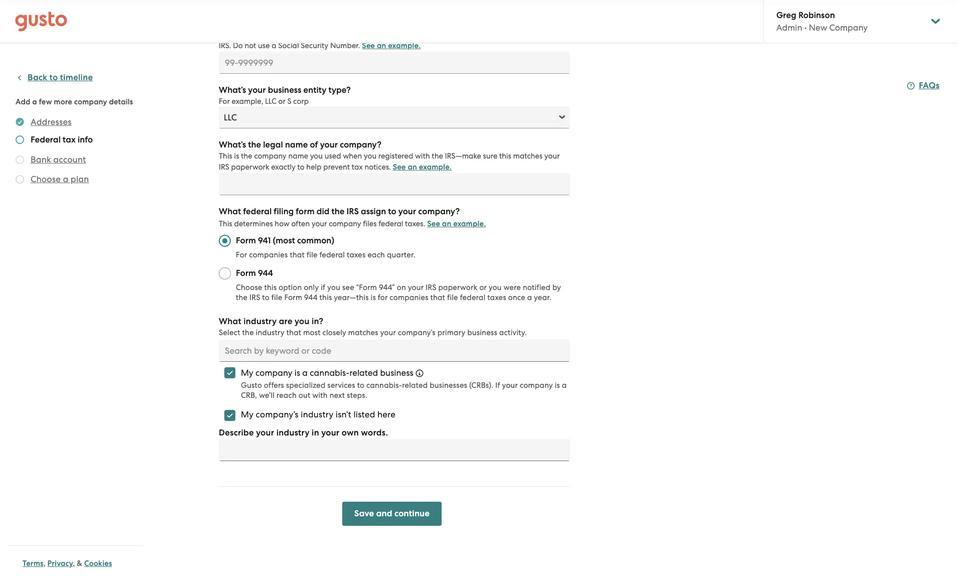 Task type: describe. For each thing, give the bounding box(es) containing it.
(ein)
[[396, 30, 413, 39]]

this is the company name you used when you registered with the irs—make sure this matches your irs paperwork exactly to help prevent tax notices.
[[219, 152, 560, 172]]

account
[[53, 155, 86, 165]]

each
[[368, 250, 385, 259]]

out
[[299, 391, 310, 400]]

you up help
[[310, 152, 323, 161]]

what's for what's your business entity type? for example, llc or s corp
[[219, 85, 246, 95]]

irs inside what federal filing form did the irs assign to your company? this determines how often your company files federal taxes. see an example.
[[347, 206, 359, 217]]

for inside form 941 (most common) for companies that file federal taxes each quarter.
[[236, 250, 247, 259]]

you left were
[[489, 283, 502, 292]]

you right if
[[327, 283, 340, 292]]

here
[[377, 410, 396, 420]]

unique
[[258, 30, 282, 39]]

security
[[301, 41, 328, 50]]

0 vertical spatial 944
[[258, 268, 273, 279]]

notices.
[[365, 163, 391, 172]]

employer
[[284, 30, 316, 39]]

industry left are at the left bottom
[[244, 316, 277, 327]]

by inside this is your unique employer identification number (ein) that was assigned to your company by the irs. do not use a social security number.
[[540, 30, 548, 39]]

continue
[[394, 508, 430, 519]]

industry down are at the left bottom
[[256, 328, 285, 337]]

&
[[77, 559, 82, 568]]

bank account button
[[31, 154, 86, 166]]

type?
[[328, 85, 351, 95]]

Describe your industry in your own words. field
[[219, 439, 570, 461]]

steps.
[[347, 391, 367, 400]]

form 944 choose this option only if you see "form 944" on your irs paperwork or you were notified by the irs to file form 944 this year—this is for companies that file federal taxes once a year.
[[236, 268, 561, 302]]

1 horizontal spatial this
[[320, 293, 332, 302]]

of
[[310, 140, 318, 150]]

2 vertical spatial form
[[284, 293, 302, 302]]

related inside gusto offers specialized services to cannabis-related businesses (crbs). if your company is a crb, we'll reach out with next steps.
[[402, 381, 428, 390]]

the inside form 944 choose this option only if you see "form 944" on your irs paperwork or you were notified by the irs to file form 944 this year—this is for companies that file federal taxes once a year.
[[236, 293, 248, 302]]

form for form 944
[[236, 268, 256, 279]]

legal
[[263, 140, 283, 150]]

offers
[[264, 381, 284, 390]]

to inside gusto offers specialized services to cannabis-related businesses (crbs). if your company is a crb, we'll reach out with next steps.
[[357, 381, 365, 390]]

words.
[[361, 428, 388, 438]]

if
[[495, 381, 500, 390]]

0 vertical spatial see an example. button
[[362, 40, 421, 52]]

my company is a cannabis-related business
[[241, 368, 413, 378]]

how
[[275, 219, 290, 228]]

privacy
[[47, 559, 73, 568]]

save and continue
[[354, 508, 430, 519]]

what federal filing form did the irs assign to your company? this determines how often your company files federal taxes. see an example.
[[219, 206, 486, 228]]

bank
[[31, 155, 51, 165]]

faqs
[[919, 80, 940, 91]]

that inside form 944 choose this option only if you see "form 944" on your irs paperwork or you were notified by the irs to file form 944 this year—this is for companies that file federal taxes once a year.
[[430, 293, 445, 302]]

what's for what's the legal name of your company?
[[219, 140, 246, 150]]

or inside what's your business entity type? for example, llc or s corp
[[278, 97, 286, 106]]

add a few more company details
[[16, 97, 133, 106]]

details
[[109, 97, 133, 106]]

your inside what industry are you in? select the industry that most closely matches your company's primary business activity.
[[380, 328, 396, 337]]

federal inside form 944 choose this option only if you see "form 944" on your irs paperwork or you were notified by the irs to file form 944 this year—this is for companies that file federal taxes once a year.
[[460, 293, 485, 302]]

registered
[[378, 152, 413, 161]]

my for my company's industry isn't listed here
[[241, 410, 254, 420]]

when
[[343, 152, 362, 161]]

1 vertical spatial this
[[264, 283, 277, 292]]

bank account
[[31, 155, 86, 165]]

business inside what industry are you in? select the industry that most closely matches your company's primary business activity.
[[467, 328, 497, 337]]

is inside this is the company name you used when you registered with the irs—make sure this matches your irs paperwork exactly to help prevent tax notices.
[[234, 152, 239, 161]]

corp
[[293, 97, 309, 106]]

number.
[[330, 41, 360, 50]]

an for you
[[408, 163, 417, 172]]

cannabis- inside gusto offers specialized services to cannabis-related businesses (crbs). if your company is a crb, we'll reach out with next steps.
[[366, 381, 402, 390]]

this is your unique employer identification number (ein) that was assigned to your company by the irs. do not use a social security number.
[[219, 30, 561, 50]]

see an example. button for what's the legal name of your company?
[[393, 161, 452, 173]]

common)
[[297, 235, 334, 246]]

you inside what industry are you in? select the industry that most closely matches your company's primary business activity.
[[295, 316, 310, 327]]

use
[[258, 41, 270, 50]]

robinson
[[799, 10, 835, 21]]

gusto
[[241, 381, 262, 390]]

for inside what's your business entity type? for example, llc or s corp
[[219, 97, 230, 106]]

choose inside form 944 choose this option only if you see "form 944" on your irs paperwork or you were notified by the irs to file form 944 this year—this is for companies that file federal taxes once a year.
[[236, 283, 262, 292]]

an for that
[[377, 41, 386, 50]]

(most
[[273, 235, 295, 246]]

the inside this is your unique employer identification number (ein) that was assigned to your company by the irs. do not use a social security number.
[[550, 30, 561, 39]]

company inside this is the company name you used when you registered with the irs—make sure this matches your irs paperwork exactly to help prevent tax notices.
[[254, 152, 286, 161]]

you up notices.
[[364, 152, 377, 161]]

What industry are you in? field
[[219, 340, 570, 362]]

info
[[78, 135, 93, 145]]

0 vertical spatial name
[[285, 140, 308, 150]]

0 horizontal spatial related
[[350, 368, 378, 378]]

company inside what federal filing form did the irs assign to your company? this determines how often your company files federal taxes. see an example.
[[329, 219, 361, 228]]

file inside form 941 (most common) for companies that file federal taxes each quarter.
[[307, 250, 318, 259]]

see an example. for was
[[362, 41, 421, 50]]

cookies button
[[84, 558, 112, 570]]

circle check image
[[16, 116, 24, 128]]

describe
[[219, 428, 254, 438]]

form for form 941 (most common)
[[236, 235, 256, 246]]

federal up determines
[[243, 206, 272, 217]]

My company's industry isn't listed here checkbox
[[219, 405, 241, 427]]

listed
[[354, 410, 375, 420]]

see for tax
[[393, 163, 406, 172]]

back to timeline
[[28, 72, 93, 83]]

greg robinson admin • new company
[[776, 10, 868, 33]]

federal tax info list
[[16, 116, 139, 187]]

activity.
[[499, 328, 527, 337]]

determines
[[234, 219, 273, 228]]

in?
[[312, 316, 323, 327]]

what industry are you in? select the industry that most closely matches your company's primary business activity.
[[219, 316, 527, 337]]

save and continue button
[[342, 502, 442, 526]]

taxes inside form 941 (most common) for companies that file federal taxes each quarter.
[[347, 250, 366, 259]]

company's inside what industry are you in? select the industry that most closely matches your company's primary business activity.
[[398, 328, 436, 337]]

to inside what federal filing form did the irs assign to your company? this determines how often your company files federal taxes. see an example.
[[388, 206, 396, 217]]

add
[[16, 97, 30, 106]]

entity
[[303, 85, 326, 95]]

admin
[[776, 23, 802, 33]]

choose inside choose a plan 'button'
[[31, 174, 61, 184]]

privacy link
[[47, 559, 73, 568]]

once
[[508, 293, 525, 302]]

2 horizontal spatial file
[[447, 293, 458, 302]]

name inside this is the company name you used when you registered with the irs—make sure this matches your irs paperwork exactly to help prevent tax notices.
[[288, 152, 308, 161]]

(crbs).
[[469, 381, 494, 390]]

see
[[342, 283, 354, 292]]

most
[[303, 328, 321, 337]]

see for number.
[[362, 41, 375, 50]]

do
[[233, 41, 243, 50]]

files
[[363, 219, 377, 228]]

closely
[[323, 328, 346, 337]]

sure
[[483, 152, 497, 161]]

944"
[[379, 283, 395, 292]]

own
[[342, 428, 359, 438]]

form
[[296, 206, 315, 217]]

see an example. button for what federal filing form did the irs assign to your company?
[[427, 218, 486, 230]]

with inside this is the company name you used when you registered with the irs—make sure this matches your irs paperwork exactly to help prevent tax notices.
[[415, 152, 430, 161]]

did
[[317, 206, 330, 217]]

only
[[304, 283, 319, 292]]

are
[[279, 316, 292, 327]]

an inside what federal filing form did the irs assign to your company? this determines how often your company files federal taxes. see an example.
[[442, 219, 451, 228]]

1 horizontal spatial business
[[380, 368, 413, 378]]

filing
[[274, 206, 294, 217]]

choose a plan
[[31, 174, 89, 184]]



Task type: locate. For each thing, give the bounding box(es) containing it.
2 what from the top
[[219, 316, 241, 327]]

a inside gusto offers specialized services to cannabis-related businesses (crbs). if your company is a crb, we'll reach out with next steps.
[[562, 381, 567, 390]]

timeline
[[60, 72, 93, 83]]

2 horizontal spatial an
[[442, 219, 451, 228]]

form inside form 941 (most common) for companies that file federal taxes each quarter.
[[236, 235, 256, 246]]

tax inside this is the company name you used when you registered with the irs—make sure this matches your irs paperwork exactly to help prevent tax notices.
[[352, 163, 363, 172]]

is inside gusto offers specialized services to cannabis-related businesses (crbs). if your company is a crb, we'll reach out with next steps.
[[555, 381, 560, 390]]

this
[[499, 152, 511, 161], [264, 283, 277, 292], [320, 293, 332, 302]]

2 horizontal spatial this
[[499, 152, 511, 161]]

assigned
[[447, 30, 478, 39]]

1 vertical spatial or
[[479, 283, 487, 292]]

in
[[312, 428, 319, 438]]

1 horizontal spatial by
[[552, 283, 561, 292]]

see an example. button down "registered"
[[393, 161, 452, 173]]

social
[[278, 41, 299, 50]]

or inside form 944 choose this option only if you see "form 944" on your irs paperwork or you were notified by the irs to file form 944 this year—this is for companies that file federal taxes once a year.
[[479, 283, 487, 292]]

this down if
[[320, 293, 332, 302]]

choose left option
[[236, 283, 262, 292]]

2 vertical spatial example.
[[453, 219, 486, 228]]

tax inside federal tax info list
[[63, 135, 76, 145]]

1 vertical spatial check image
[[16, 156, 24, 164]]

0 vertical spatial business
[[268, 85, 301, 95]]

irs
[[219, 163, 229, 172], [347, 206, 359, 217], [426, 283, 436, 292], [249, 293, 260, 302]]

what up determines
[[219, 206, 241, 217]]

see an example. button
[[362, 40, 421, 52], [393, 161, 452, 173], [427, 218, 486, 230]]

for down determines
[[236, 250, 247, 259]]

see an example. button down number
[[362, 40, 421, 52]]

1 vertical spatial choose
[[236, 283, 262, 292]]

0 horizontal spatial company?
[[340, 140, 381, 150]]

what's inside what's your business entity type? for example, llc or s corp
[[219, 85, 246, 95]]

often
[[291, 219, 310, 228]]

quarter.
[[387, 250, 415, 259]]

2 my from the top
[[241, 410, 254, 420]]

file down option
[[271, 293, 282, 302]]

you
[[310, 152, 323, 161], [364, 152, 377, 161], [327, 283, 340, 292], [489, 283, 502, 292], [295, 316, 310, 327]]

irs.
[[219, 41, 231, 50]]

0 vertical spatial this
[[499, 152, 511, 161]]

taxes down were
[[487, 293, 506, 302]]

year.
[[534, 293, 551, 302]]

0 vertical spatial matches
[[513, 152, 543, 161]]

that down are at the left bottom
[[286, 328, 301, 337]]

1 vertical spatial see
[[393, 163, 406, 172]]

an right 'taxes.'
[[442, 219, 451, 228]]

what for what industry are you in?
[[219, 316, 241, 327]]

cannabis- up services
[[310, 368, 350, 378]]

this right sure
[[499, 152, 511, 161]]

plan
[[71, 174, 89, 184]]

matches inside this is the company name you used when you registered with the irs—make sure this matches your irs paperwork exactly to help prevent tax notices.
[[513, 152, 543, 161]]

the
[[550, 30, 561, 39], [248, 140, 261, 150], [241, 152, 252, 161], [432, 152, 443, 161], [332, 206, 345, 217], [236, 293, 248, 302], [242, 328, 254, 337]]

check image
[[16, 136, 24, 144], [16, 156, 24, 164]]

0 vertical spatial see an example.
[[362, 41, 421, 50]]

what
[[219, 206, 241, 217], [219, 316, 241, 327]]

1 vertical spatial what
[[219, 316, 241, 327]]

to inside button
[[49, 72, 58, 83]]

what's left legal
[[219, 140, 246, 150]]

is inside this is your unique employer identification number (ein) that was assigned to your company by the irs. do not use a social security number.
[[234, 30, 239, 39]]

your inside form 944 choose this option only if you see "form 944" on your irs paperwork or you were notified by the irs to file form 944 this year—this is for companies that file federal taxes once a year.
[[408, 283, 424, 292]]

2 this from the top
[[219, 152, 232, 161]]

your inside this is the company name you used when you registered with the irs—make sure this matches your irs paperwork exactly to help prevent tax notices.
[[544, 152, 560, 161]]

0 vertical spatial taxes
[[347, 250, 366, 259]]

0 vertical spatial related
[[350, 368, 378, 378]]

faqs button
[[907, 80, 940, 92]]

a inside 'button'
[[63, 174, 68, 184]]

taxes
[[347, 250, 366, 259], [487, 293, 506, 302]]

irs—make
[[445, 152, 481, 161]]

companies
[[249, 250, 288, 259], [390, 293, 428, 302]]

2 check image from the top
[[16, 156, 24, 164]]

check image
[[16, 175, 24, 184]]

1 vertical spatial business
[[467, 328, 497, 337]]

business inside what's your business entity type? for example, llc or s corp
[[268, 85, 301, 95]]

1 vertical spatial related
[[402, 381, 428, 390]]

what for what federal filing form did the irs assign to your company?
[[219, 206, 241, 217]]

example.
[[388, 41, 421, 50], [419, 163, 452, 172], [453, 219, 486, 228]]

0 horizontal spatial for
[[219, 97, 230, 106]]

1 horizontal spatial related
[[402, 381, 428, 390]]

example,
[[232, 97, 263, 106]]

1 vertical spatial my
[[241, 410, 254, 420]]

paperwork inside this is the company name you used when you registered with the irs—make sure this matches your irs paperwork exactly to help prevent tax notices.
[[231, 163, 269, 172]]

1 horizontal spatial companies
[[390, 293, 428, 302]]

were
[[504, 283, 521, 292]]

business left the activity.
[[467, 328, 497, 337]]

1 vertical spatial company?
[[418, 206, 460, 217]]

this
[[219, 30, 232, 39], [219, 152, 232, 161], [219, 219, 232, 228]]

what's up example,
[[219, 85, 246, 95]]

by inside form 944 choose this option only if you see "form 944" on your irs paperwork or you were notified by the irs to file form 944 this year—this is for companies that file federal taxes once a year.
[[552, 283, 561, 292]]

more
[[54, 97, 72, 106]]

companies down on
[[390, 293, 428, 302]]

my down crb,
[[241, 410, 254, 420]]

2 vertical spatial this
[[219, 219, 232, 228]]

1 vertical spatial taxes
[[487, 293, 506, 302]]

this for this is the company name you used when you registered with the irs—make sure this matches your irs paperwork exactly to help prevent tax notices.
[[219, 152, 232, 161]]

companies inside form 944 choose this option only if you see "form 944" on your irs paperwork or you were notified by the irs to file form 944 this year—this is for companies that file federal taxes once a year.
[[390, 293, 428, 302]]

1 vertical spatial name
[[288, 152, 308, 161]]

irs inside this is the company name you used when you registered with the irs—make sure this matches your irs paperwork exactly to help prevent tax notices.
[[219, 163, 229, 172]]

0 horizontal spatial 944
[[258, 268, 273, 279]]

your inside gusto offers specialized services to cannabis-related businesses (crbs). if your company is a crb, we'll reach out with next steps.
[[502, 381, 518, 390]]

0 horizontal spatial see
[[362, 41, 375, 50]]

gusto offers specialized services to cannabis-related businesses (crbs). if your company is a crb, we'll reach out with next steps.
[[241, 381, 567, 400]]

"form
[[356, 283, 377, 292]]

1 what from the top
[[219, 206, 241, 217]]

1 horizontal spatial for
[[236, 250, 247, 259]]

2 vertical spatial business
[[380, 368, 413, 378]]

0 vertical spatial paperwork
[[231, 163, 269, 172]]

a inside form 944 choose this option only if you see "form 944" on your irs paperwork or you were notified by the irs to file form 944 this year—this is for companies that file federal taxes once a year.
[[527, 293, 532, 302]]

1 vertical spatial cannabis-
[[366, 381, 402, 390]]

my up gusto at the bottom left of page
[[241, 368, 253, 378]]

business up gusto offers specialized services to cannabis-related businesses (crbs). if your company is a crb, we'll reach out with next steps. at the bottom
[[380, 368, 413, 378]]

3 this from the top
[[219, 219, 232, 228]]

the inside what federal filing form did the irs assign to your company? this determines how often your company files federal taxes. see an example.
[[332, 206, 345, 217]]

business
[[268, 85, 301, 95], [467, 328, 497, 337], [380, 368, 413, 378]]

2 , from the left
[[73, 559, 75, 568]]

with
[[415, 152, 430, 161], [312, 391, 328, 400]]

941
[[258, 235, 271, 246]]

taxes left each
[[347, 250, 366, 259]]

industry
[[244, 316, 277, 327], [256, 328, 285, 337], [301, 410, 333, 420], [276, 428, 310, 438]]

companies inside form 941 (most common) for companies that file federal taxes each quarter.
[[249, 250, 288, 259]]

matches right sure
[[513, 152, 543, 161]]

describe your industry in your own words.
[[219, 428, 388, 438]]

see down number
[[362, 41, 375, 50]]

944 down only
[[304, 293, 318, 302]]

0 vertical spatial for
[[219, 97, 230, 106]]

1 vertical spatial company's
[[256, 410, 299, 420]]

name left the of
[[285, 140, 308, 150]]

to inside form 944 choose this option only if you see "form 944" on your irs paperwork or you were notified by the irs to file form 944 this year—this is for companies that file federal taxes once a year.
[[262, 293, 270, 302]]

company
[[506, 30, 538, 39], [74, 97, 107, 106], [254, 152, 286, 161], [329, 219, 361, 228], [255, 368, 292, 378], [520, 381, 553, 390]]

taxes inside form 944 choose this option only if you see "form 944" on your irs paperwork or you were notified by the irs to file form 944 this year—this is for companies that file federal taxes once a year.
[[487, 293, 506, 302]]

an down number
[[377, 41, 386, 50]]

, left &
[[73, 559, 75, 568]]

1 vertical spatial companies
[[390, 293, 428, 302]]

form 941 (most common) for companies that file federal taxes each quarter.
[[236, 235, 415, 259]]

1 horizontal spatial matches
[[513, 152, 543, 161]]

terms , privacy , & cookies
[[23, 559, 112, 568]]

1 vertical spatial form
[[236, 268, 256, 279]]

1 this from the top
[[219, 30, 232, 39]]

1 horizontal spatial see
[[393, 163, 406, 172]]

help
[[306, 163, 322, 172]]

matches right 'closely'
[[348, 328, 378, 337]]

company's
[[398, 328, 436, 337], [256, 410, 299, 420]]

company? up when
[[340, 140, 381, 150]]

companies down 941
[[249, 250, 288, 259]]

this inside this is the company name you used when you registered with the irs—make sure this matches your irs paperwork exactly to help prevent tax notices.
[[219, 152, 232, 161]]

1 horizontal spatial company's
[[398, 328, 436, 337]]

exactly
[[271, 163, 296, 172]]

my company's industry isn't listed here
[[241, 410, 396, 420]]

1 horizontal spatial paperwork
[[438, 283, 477, 292]]

services
[[327, 381, 355, 390]]

tax left info
[[63, 135, 76, 145]]

0 horizontal spatial taxes
[[347, 250, 366, 259]]

tax down when
[[352, 163, 363, 172]]

year—this
[[334, 293, 369, 302]]

0 vertical spatial form
[[236, 235, 256, 246]]

for left example,
[[219, 97, 230, 106]]

0 horizontal spatial companies
[[249, 250, 288, 259]]

What's the legal name of your company? text field
[[219, 173, 570, 195]]

1 , from the left
[[43, 559, 46, 568]]

0 vertical spatial an
[[377, 41, 386, 50]]

0 vertical spatial cannabis-
[[310, 368, 350, 378]]

federal
[[243, 206, 272, 217], [379, 219, 403, 228], [319, 250, 345, 259], [460, 293, 485, 302]]

1 horizontal spatial company?
[[418, 206, 460, 217]]

company's down "reach"
[[256, 410, 299, 420]]

0 vertical spatial company's
[[398, 328, 436, 337]]

example. inside what federal filing form did the irs assign to your company? this determines how often your company files federal taxes. see an example.
[[453, 219, 486, 228]]

federal right 'files'
[[379, 219, 403, 228]]

my for my company is a cannabis-related business
[[241, 368, 253, 378]]

a
[[272, 41, 276, 50], [32, 97, 37, 106], [63, 174, 68, 184], [527, 293, 532, 302], [302, 368, 308, 378], [562, 381, 567, 390]]

this inside what federal filing form did the irs assign to your company? this determines how often your company files federal taxes. see an example.
[[219, 219, 232, 228]]

what up "select"
[[219, 316, 241, 327]]

back to timeline button
[[16, 72, 93, 84]]

2 horizontal spatial business
[[467, 328, 497, 337]]

choose
[[31, 174, 61, 184], [236, 283, 262, 292]]

company
[[829, 23, 868, 33]]

paperwork down legal
[[231, 163, 269, 172]]

1 vertical spatial by
[[552, 283, 561, 292]]

0 vertical spatial tax
[[63, 135, 76, 145]]

cannabis- up steps.
[[366, 381, 402, 390]]

taxes.
[[405, 219, 425, 228]]

example. for was
[[388, 41, 421, 50]]

1 vertical spatial what's
[[219, 140, 246, 150]]

federal
[[31, 135, 61, 145]]

1 what's from the top
[[219, 85, 246, 95]]

few
[[39, 97, 52, 106]]

1 horizontal spatial an
[[408, 163, 417, 172]]

company?
[[340, 140, 381, 150], [418, 206, 460, 217]]

what inside what industry are you in? select the industry that most closely matches your company's primary business activity.
[[219, 316, 241, 327]]

you up most
[[295, 316, 310, 327]]

1 horizontal spatial choose
[[236, 283, 262, 292]]

1 vertical spatial with
[[312, 391, 328, 400]]

0 horizontal spatial with
[[312, 391, 328, 400]]

crb,
[[241, 391, 257, 400]]

1 vertical spatial for
[[236, 250, 247, 259]]

federal inside form 941 (most common) for companies that file federal taxes each quarter.
[[319, 250, 345, 259]]

an down "registered"
[[408, 163, 417, 172]]

1 vertical spatial an
[[408, 163, 417, 172]]

cannabis-
[[310, 368, 350, 378], [366, 381, 402, 390]]

2 vertical spatial see
[[427, 219, 440, 228]]

0 vertical spatial example.
[[388, 41, 421, 50]]

that inside form 941 (most common) for companies that file federal taxes each quarter.
[[290, 250, 305, 259]]

2 horizontal spatial see
[[427, 219, 440, 228]]

the inside what industry are you in? select the industry that most closely matches your company's primary business activity.
[[242, 328, 254, 337]]

paperwork
[[231, 163, 269, 172], [438, 283, 477, 292]]

home image
[[15, 11, 67, 31]]

this inside this is your unique employer identification number (ein) that was assigned to your company by the irs. do not use a social security number.
[[219, 30, 232, 39]]

business up s
[[268, 85, 301, 95]]

company? inside what federal filing form did the irs assign to your company? this determines how often your company files federal taxes. see an example.
[[418, 206, 460, 217]]

0 vertical spatial or
[[278, 97, 286, 106]]

matches inside what industry are you in? select the industry that most closely matches your company's primary business activity.
[[348, 328, 378, 337]]

with inside gusto offers specialized services to cannabis-related businesses (crbs). if your company is a crb, we'll reach out with next steps.
[[312, 391, 328, 400]]

greg
[[776, 10, 796, 21]]

1 vertical spatial this
[[219, 152, 232, 161]]

is
[[234, 30, 239, 39], [234, 152, 239, 161], [371, 293, 376, 302], [294, 368, 300, 378], [555, 381, 560, 390]]

0 vertical spatial company?
[[340, 140, 381, 150]]

industry up the in
[[301, 410, 333, 420]]

that
[[415, 30, 429, 39], [290, 250, 305, 259], [430, 293, 445, 302], [286, 328, 301, 337]]

choose down bank
[[31, 174, 61, 184]]

is inside form 944 choose this option only if you see "form 944" on your irs paperwork or you were notified by the irs to file form 944 this year—this is for companies that file federal taxes once a year.
[[371, 293, 376, 302]]

None radio
[[219, 235, 231, 247], [219, 268, 231, 280], [219, 235, 231, 247], [219, 268, 231, 280]]

see right 'taxes.'
[[427, 219, 440, 228]]

0 horizontal spatial an
[[377, 41, 386, 50]]

1 vertical spatial see an example.
[[393, 163, 452, 172]]

1 horizontal spatial ,
[[73, 559, 75, 568]]

file up primary at left bottom
[[447, 293, 458, 302]]

1 check image from the top
[[16, 136, 24, 144]]

•
[[804, 23, 807, 33]]

name down what's the legal name of your company?
[[288, 152, 308, 161]]

company inside this is your unique employer identification number (ein) that was assigned to your company by the irs. do not use a social security number.
[[506, 30, 538, 39]]

see an example. down number
[[362, 41, 421, 50]]

that inside this is your unique employer identification number (ein) that was assigned to your company by the irs. do not use a social security number.
[[415, 30, 429, 39]]

0 horizontal spatial cannabis-
[[310, 368, 350, 378]]

0 vertical spatial see
[[362, 41, 375, 50]]

that inside what industry are you in? select the industry that most closely matches your company's primary business activity.
[[286, 328, 301, 337]]

1 vertical spatial 944
[[304, 293, 318, 302]]

back
[[28, 72, 47, 83]]

what inside what federal filing form did the irs assign to your company? this determines how often your company files federal taxes. see an example.
[[219, 206, 241, 217]]

1 horizontal spatial file
[[307, 250, 318, 259]]

see an example. down "registered"
[[393, 163, 452, 172]]

0 horizontal spatial tax
[[63, 135, 76, 145]]

1 vertical spatial see an example. button
[[393, 161, 452, 173]]

notified
[[523, 283, 551, 292]]

addresses
[[31, 117, 72, 127]]

or left s
[[278, 97, 286, 106]]

0 horizontal spatial file
[[271, 293, 282, 302]]

check image down circle check icon at the left
[[16, 136, 24, 144]]

with right out
[[312, 391, 328, 400]]

federal up primary at left bottom
[[460, 293, 485, 302]]

that down (most
[[290, 250, 305, 259]]

2 vertical spatial an
[[442, 219, 451, 228]]

that left "was"
[[415, 30, 429, 39]]

s
[[287, 97, 291, 106]]

related left businesses
[[402, 381, 428, 390]]

a inside this is your unique employer identification number (ein) that was assigned to your company by the irs. do not use a social security number.
[[272, 41, 276, 50]]

0 horizontal spatial company's
[[256, 410, 299, 420]]

see down "registered"
[[393, 163, 406, 172]]

save
[[354, 508, 374, 519]]

1 vertical spatial paperwork
[[438, 283, 477, 292]]

1 vertical spatial tax
[[352, 163, 363, 172]]

federal down common)
[[319, 250, 345, 259]]

0 horizontal spatial this
[[264, 283, 277, 292]]

0 vertical spatial check image
[[16, 136, 24, 144]]

, left privacy
[[43, 559, 46, 568]]

that up primary at left bottom
[[430, 293, 445, 302]]

reach
[[277, 391, 297, 400]]

industry left the in
[[276, 428, 310, 438]]

was
[[431, 30, 445, 39]]

0 vertical spatial by
[[540, 30, 548, 39]]

0 horizontal spatial ,
[[43, 559, 46, 568]]

paperwork inside form 944 choose this option only if you see "form 944" on your irs paperwork or you were notified by the irs to file form 944 this year—this is for companies that file federal taxes once a year.
[[438, 283, 477, 292]]

this left option
[[264, 283, 277, 292]]

paperwork up primary at left bottom
[[438, 283, 477, 292]]

1 vertical spatial example.
[[419, 163, 452, 172]]

see an example. for registered
[[393, 163, 452, 172]]

0 horizontal spatial paperwork
[[231, 163, 269, 172]]

your inside what's your business entity type? for example, llc or s corp
[[248, 85, 266, 95]]

0 horizontal spatial choose
[[31, 174, 61, 184]]

1 horizontal spatial cannabis-
[[366, 381, 402, 390]]

2 vertical spatial this
[[320, 293, 332, 302]]

my
[[241, 368, 253, 378], [241, 410, 254, 420]]

file down common)
[[307, 250, 318, 259]]

company's up the what industry are you in? field
[[398, 328, 436, 337]]

944 down 941
[[258, 268, 273, 279]]

or left were
[[479, 283, 487, 292]]

1 horizontal spatial taxes
[[487, 293, 506, 302]]

related up steps.
[[350, 368, 378, 378]]

1 horizontal spatial tax
[[352, 163, 363, 172]]

What's your Federal EIN? text field
[[219, 52, 570, 74]]

0 horizontal spatial by
[[540, 30, 548, 39]]

company? up 'taxes.'
[[418, 206, 460, 217]]

this inside this is the company name you used when you registered with the irs—make sure this matches your irs paperwork exactly to help prevent tax notices.
[[499, 152, 511, 161]]

None checkbox
[[219, 362, 241, 384]]

we'll
[[259, 391, 275, 400]]

with right "registered"
[[415, 152, 430, 161]]

1 vertical spatial matches
[[348, 328, 378, 337]]

example. for registered
[[419, 163, 452, 172]]

see an example. button right 'taxes.'
[[427, 218, 486, 230]]

0 vertical spatial what
[[219, 206, 241, 217]]

this for this is your unique employer identification number (ein) that was assigned to your company by the irs. do not use a social security number.
[[219, 30, 232, 39]]

not
[[245, 41, 256, 50]]

to inside this is the company name you used when you registered with the irs—make sure this matches your irs paperwork exactly to help prevent tax notices.
[[297, 163, 305, 172]]

2 what's from the top
[[219, 140, 246, 150]]

0 vertical spatial companies
[[249, 250, 288, 259]]

check image up check image
[[16, 156, 24, 164]]

1 horizontal spatial with
[[415, 152, 430, 161]]

identification
[[318, 30, 364, 39]]

company inside gusto offers specialized services to cannabis-related businesses (crbs). if your company is a crb, we'll reach out with next steps.
[[520, 381, 553, 390]]

1 horizontal spatial 944
[[304, 293, 318, 302]]

choose a plan button
[[31, 173, 89, 185]]

0 vertical spatial with
[[415, 152, 430, 161]]

see inside what federal filing form did the irs assign to your company? this determines how often your company files federal taxes. see an example.
[[427, 219, 440, 228]]

to inside this is your unique employer identification number (ein) that was assigned to your company by the irs. do not use a social security number.
[[480, 30, 487, 39]]

1 my from the top
[[241, 368, 253, 378]]



Task type: vqa. For each thing, say whether or not it's contained in the screenshot.
THE A PLAN FOR EVERY MODERN BUSINESS YOU CAN CHANGE PLANS AT ANY TIME.
no



